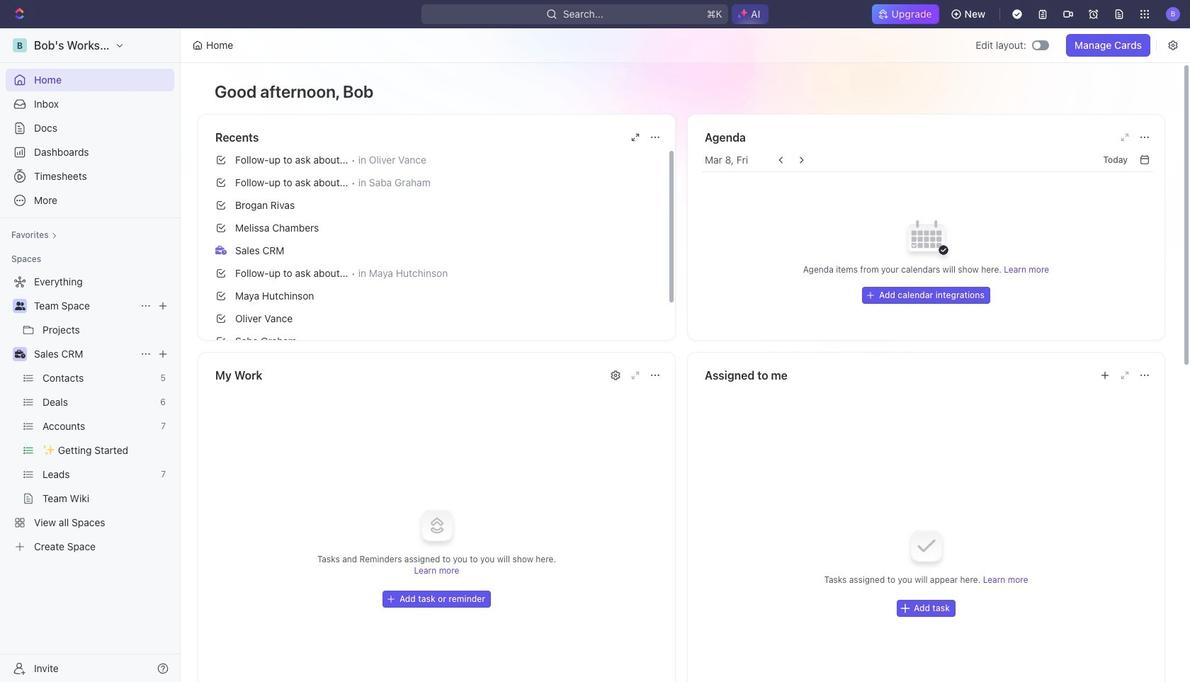 Task type: vqa. For each thing, say whether or not it's contained in the screenshot.
ROW
no



Task type: locate. For each thing, give the bounding box(es) containing it.
tree inside sidebar navigation
[[6, 271, 174, 558]]

tree
[[6, 271, 174, 558]]

bob's workspace, , element
[[13, 38, 27, 52]]

business time image
[[15, 350, 25, 358]]

sidebar navigation
[[0, 28, 183, 682]]

user group image
[[15, 302, 25, 310]]



Task type: describe. For each thing, give the bounding box(es) containing it.
business time image
[[215, 246, 227, 255]]



